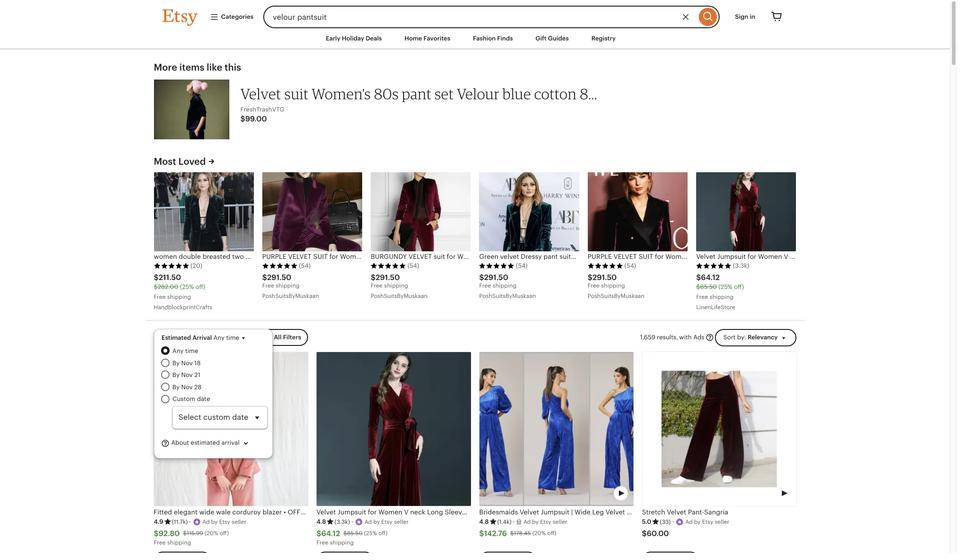 Task type: vqa. For each thing, say whether or not it's contained in the screenshot.
the 1,659
yes



Task type: describe. For each thing, give the bounding box(es) containing it.
bridesmaids velvet jumpsuit | wide leg velvet jumpsuit | bridesmaid elegant wrap jumpsuit | royal blue one shoulder jumpsuit image
[[480, 352, 634, 507]]

velvet
[[667, 509, 687, 517]]

off) for $ 64.12 $ 85.50 (25% off) free shipping linenlifestore
[[735, 284, 745, 291]]

gift
[[536, 35, 547, 42]]

64.12 for $ 64.12 $ 85.50 (25% off) free shipping linenlifestore
[[702, 274, 720, 283]]

estimated arrival any time
[[162, 335, 239, 342]]

all filters
[[274, 334, 301, 341]]

$ 211.50 $ 282.00 (25% off) free shipping handblockprintcrafts
[[154, 274, 212, 311]]

291.50 for purple velvet suit for women/ women pant suit/womens tuxedo /women pant suit/business suit women/women tailored suit/womens coats suit set/ image
[[593, 274, 617, 283]]

clothing
[[313, 509, 340, 517]]

by for by nov 28
[[173, 384, 180, 391]]

$ 64.12 $ 85.50 (25% off) free shipping
[[317, 530, 388, 547]]

free inside $ 64.12 $ 85.50 (25% off) free shipping
[[317, 540, 329, 547]]

home favorites link
[[398, 30, 458, 47]]

all
[[274, 334, 282, 341]]

relevancy
[[748, 334, 778, 341]]

stretch
[[642, 509, 666, 517]]

all filters button
[[257, 330, 308, 347]]

by:
[[738, 334, 747, 341]]

green velvet dressy pant suits for women wedding guest/women formal suit/custom business/prom 2 piece suits for women and girls image
[[480, 172, 580, 252]]

loved
[[179, 156, 206, 167]]

5.0
[[642, 519, 652, 526]]

1 horizontal spatial time
[[226, 335, 239, 342]]

85.50 for $ 64.12 $ 85.50 (25% off) free shipping linenlifestore
[[701, 284, 717, 291]]

0 horizontal spatial velvet jumpsuit for women v neck long sleeves velvet romper wide leg jumpsuit fall winter jumpsuit with belt overalls plus size clothing r58 image
[[317, 352, 471, 507]]

0 horizontal spatial (3.3k)
[[335, 519, 350, 526]]

pick
[[180, 360, 193, 367]]

shipping inside $ 64.12 $ 85.50 (25% off) free shipping
[[330, 540, 354, 547]]

(33)
[[660, 519, 671, 526]]

fitted
[[154, 509, 172, 517]]

0 vertical spatial (3.3k)
[[734, 263, 750, 270]]

b for 142.76
[[533, 519, 536, 526]]

115.99
[[187, 531, 203, 538]]

4 d from the left
[[690, 519, 693, 526]]

custom date
[[173, 396, 210, 403]]

arrival
[[222, 440, 240, 447]]

items
[[180, 62, 205, 73]]

(11.7k)
[[172, 519, 188, 526]]

sangria
[[705, 509, 729, 517]]

by nov 18 link
[[173, 359, 268, 368]]

a d b y etsy seller for 92.80
[[203, 519, 246, 526]]

early
[[326, 35, 341, 42]]

y for 142.76
[[536, 519, 539, 526]]

menu bar containing early holiday deals
[[145, 28, 805, 50]]

$ 291.50 free shipping poshsuitsbymuskaan for green velvet dressy pant suits for women wedding guest/women formal suit/custom business/prom 2 piece suits for women and girls image
[[480, 274, 536, 300]]

291.50 for green velvet dressy pant suits for women wedding guest/women formal suit/custom business/prom 2 piece suits for women and girls image
[[484, 274, 509, 283]]

wide
[[199, 509, 215, 517]]

•
[[284, 509, 286, 517]]

etsy's pick
[[162, 360, 193, 367]]

early holiday deals link
[[319, 30, 389, 47]]

fashion
[[473, 35, 496, 42]]

nov for 21
[[181, 372, 193, 379]]

nov for 28
[[181, 384, 193, 391]]

with ads
[[680, 334, 705, 341]]

21
[[194, 372, 200, 379]]

fitted elegant wide wale corduroy blazer • offon clothing image
[[154, 352, 308, 507]]

home favorites
[[405, 35, 451, 42]]

with
[[680, 334, 692, 341]]

more items like this
[[154, 62, 241, 73]]

211.50
[[159, 274, 181, 283]]

a d b y etsy seller for 142.76
[[524, 519, 568, 526]]

$ 64.12 $ 85.50 (25% off) free shipping linenlifestore
[[697, 274, 745, 311]]

a d b y etsy seller for 64.12
[[365, 519, 409, 526]]

nov for 18
[[181, 360, 193, 367]]

in
[[750, 13, 756, 20]]

handblockprintcrafts
[[154, 305, 212, 311]]

sort by: relevancy
[[724, 334, 778, 341]]

4.9
[[154, 519, 164, 526]]

291.50 for the burgundy velvet suit for women/ girl pant suit/womens tuxedo /women pant suit/business suit women/women tailored suit/womens coats suit set/ image
[[376, 274, 400, 283]]

142.76
[[484, 530, 507, 539]]

seller for 64.12
[[394, 519, 409, 526]]

most
[[154, 156, 176, 167]]

purple velvet suit for women/ women pant suit/womens tuxedo /women pant suit/business suit women/women tailored suit/womens coats suit set/ image
[[588, 172, 688, 252]]

3 · from the left
[[513, 519, 515, 526]]

etsy for 92.80
[[219, 519, 230, 526]]

blazer
[[263, 509, 282, 517]]

4 a d b y etsy seller from the left
[[686, 519, 730, 526]]

Search for anything text field
[[264, 6, 697, 28]]

stretch velvet pant-sangria
[[642, 509, 729, 517]]

(25% inside $ 64.12 $ 85.50 (25% off) free shipping
[[364, 531, 377, 538]]

any inside the "select an estimated delivery date" option group
[[173, 348, 184, 355]]

by nov 28 link
[[173, 383, 268, 392]]

1,659 results,
[[641, 334, 679, 341]]

deals
[[366, 35, 382, 42]]

4 etsy from the left
[[703, 519, 714, 526]]

fitted elegant wide wale corduroy blazer • offon clothing
[[154, 509, 340, 517]]

favorites
[[424, 35, 451, 42]]

d for 142.76
[[527, 519, 531, 526]]

(1.4k)
[[498, 519, 512, 526]]

5 out of 5 stars image for purple velvet suit for women/ women pant suit/womens suit/women pant suit/business suit women/women tailored suit/womens coats suit set/ image
[[262, 263, 298, 270]]

(25% for 211.50
[[180, 284, 194, 291]]

most loved
[[154, 156, 206, 167]]

free inside $ 64.12 $ 85.50 (25% off) free shipping linenlifestore
[[697, 294, 709, 301]]

gift guides
[[536, 35, 569, 42]]

categories
[[221, 13, 254, 20]]

5 out of 5 stars image for women double breasted two piece suit in velvet in emerald green /emerald green/two piece suit/top/womens suit/women's suit set/wedding suit. image
[[154, 263, 189, 270]]

any time
[[173, 348, 198, 355]]

$ 291.50 free shipping poshsuitsbymuskaan for purple velvet suit for women/ women pant suit/womens suit/women pant suit/business suit women/women tailored suit/womens coats suit set/ image
[[262, 274, 319, 300]]

seller for 92.80
[[232, 519, 246, 526]]

etsy's
[[162, 360, 179, 367]]

178.45
[[514, 531, 531, 538]]

poshsuitsbymuskaan for purple velvet suit for women/ women pant suit/womens tuxedo /women pant suit/business suit women/women tailored suit/womens coats suit set/ image '5 out of 5 stars' image
[[588, 293, 645, 300]]

fashion finds link
[[466, 30, 520, 47]]

by nov 18
[[173, 360, 201, 367]]

$ inside freshtrashvtg $ 99.00
[[241, 115, 245, 124]]

holiday
[[342, 35, 365, 42]]

banner containing categories
[[145, 0, 805, 28]]

92.80
[[159, 530, 180, 539]]

etsy for 142.76
[[541, 519, 552, 526]]

ads
[[694, 334, 705, 341]]

select an estimated delivery date option group
[[161, 347, 268, 429]]

custom
[[173, 396, 195, 403]]

arrival
[[193, 335, 212, 342]]

shipping inside $ 64.12 $ 85.50 (25% off) free shipping linenlifestore
[[710, 294, 734, 301]]

free inside $ 92.80 $ 115.99 (20% off) free shipping
[[154, 540, 166, 547]]

time inside the "select an estimated delivery date" option group
[[185, 348, 198, 355]]

4.8 for 64.12
[[317, 519, 326, 526]]

registry
[[592, 35, 616, 42]]

$ 60.00
[[642, 530, 670, 539]]

corduroy
[[233, 509, 261, 517]]

5 out of 5 stars image for the topmost velvet jumpsuit for women v neck long sleeves velvet romper wide leg jumpsuit fall winter jumpsuit with belt overalls plus size clothing r58 image
[[697, 263, 732, 270]]

$ 291.50 free shipping poshsuitsbymuskaan for purple velvet suit for women/ women pant suit/womens tuxedo /women pant suit/business suit women/women tailored suit/womens coats suit set/ image
[[588, 274, 645, 300]]

by for by nov 21
[[173, 372, 180, 379]]

$ 92.80 $ 115.99 (20% off) free shipping
[[154, 530, 229, 547]]

282.00
[[158, 284, 178, 291]]



Task type: locate. For each thing, give the bounding box(es) containing it.
None search field
[[264, 6, 720, 28]]

4 y from the left
[[698, 519, 701, 526]]

5 out of 5 stars image for the burgundy velvet suit for women/ girl pant suit/womens tuxedo /women pant suit/business suit women/women tailored suit/womens coats suit set/ image
[[371, 263, 406, 270]]

2 5 out of 5 stars image from the left
[[262, 263, 298, 270]]

by
[[173, 360, 180, 367], [173, 372, 180, 379], [173, 384, 180, 391]]

2 by from the top
[[173, 372, 180, 379]]

etsy up $ 142.76 $ 178.45 (20% off)
[[541, 519, 552, 526]]

3 b from the left
[[533, 519, 536, 526]]

a d b y etsy seller up 178.45
[[524, 519, 568, 526]]

85.50 for $ 64.12 $ 85.50 (25% off) free shipping
[[347, 531, 363, 538]]

1 horizontal spatial (20%
[[533, 531, 546, 538]]

1 5 out of 5 stars image from the left
[[154, 263, 189, 270]]

registry link
[[585, 30, 623, 47]]

4.8 down clothing
[[317, 519, 326, 526]]

64.12 down clothing
[[322, 530, 340, 539]]

1 seller from the left
[[232, 519, 246, 526]]

about
[[171, 440, 189, 447]]

off) inside $ 64.12 $ 85.50 (25% off) free shipping linenlifestore
[[735, 284, 745, 291]]

menu bar
[[145, 28, 805, 50]]

freshtrashvtg
[[241, 106, 285, 113]]

2 vertical spatial nov
[[181, 384, 193, 391]]

· right the (1.4k)
[[513, 519, 515, 526]]

1 poshsuitsbymuskaan from the left
[[262, 293, 319, 300]]

4.8 for 142.76
[[480, 519, 489, 526]]

by up "custom"
[[173, 384, 180, 391]]

3 y from the left
[[536, 519, 539, 526]]

(25% inside $ 64.12 $ 85.50 (25% off) free shipping linenlifestore
[[719, 284, 733, 291]]

(3.3k)
[[734, 263, 750, 270], [335, 519, 350, 526]]

2 a from the left
[[365, 519, 369, 526]]

2 y from the left
[[377, 519, 380, 526]]

1 $ 291.50 free shipping poshsuitsbymuskaan from the left
[[262, 274, 319, 300]]

1 vertical spatial time
[[185, 348, 198, 355]]

4 a from the left
[[686, 519, 690, 526]]

pant-
[[689, 509, 705, 517]]

2 d from the left
[[369, 519, 372, 526]]

time up the 'pick'
[[185, 348, 198, 355]]

4.8 up the 142.76
[[480, 519, 489, 526]]

2 horizontal spatial (25%
[[719, 284, 733, 291]]

y down wale
[[215, 519, 218, 526]]

$ inside $ 142.76 $ 178.45 (20% off)
[[511, 531, 514, 538]]

1 (20% from the left
[[205, 531, 218, 538]]

poshsuitsbymuskaan for '5 out of 5 stars' image associated with green velvet dressy pant suits for women wedding guest/women formal suit/custom business/prom 2 piece suits for women and girls image
[[480, 293, 536, 300]]

3 5 out of 5 stars image from the left
[[371, 263, 406, 270]]

0 vertical spatial time
[[226, 335, 239, 342]]

product video element for $ 142.76 $ 178.45 (20% off)
[[480, 352, 634, 507]]

poshsuitsbymuskaan
[[262, 293, 319, 300], [371, 293, 428, 300], [480, 293, 536, 300], [588, 293, 645, 300]]

·
[[189, 519, 191, 526], [352, 519, 354, 526], [513, 519, 515, 526], [673, 519, 675, 526]]

(20)
[[191, 263, 203, 270]]

1 vertical spatial 85.50
[[347, 531, 363, 538]]

etsy down wale
[[219, 519, 230, 526]]

(54) for purple velvet suit for women/ women pant suit/womens tuxedo /women pant suit/business suit women/women tailored suit/womens coats suit set/ image
[[625, 263, 637, 270]]

1 horizontal spatial product video element
[[642, 352, 797, 507]]

d down wide
[[206, 519, 210, 526]]

99.00
[[245, 115, 267, 124]]

most loved link
[[154, 155, 216, 168]]

a up 178.45
[[524, 519, 528, 526]]

shipping
[[276, 283, 300, 290], [384, 283, 408, 290], [493, 283, 517, 290], [602, 283, 626, 290], [167, 294, 191, 301], [710, 294, 734, 301], [167, 540, 191, 547], [330, 540, 354, 547]]

poshsuitsbymuskaan for '5 out of 5 stars' image related to the burgundy velvet suit for women/ girl pant suit/womens tuxedo /women pant suit/business suit women/women tailored suit/womens coats suit set/ image
[[371, 293, 428, 300]]

a up $ 64.12 $ 85.50 (25% off) free shipping
[[365, 519, 369, 526]]

2 nov from the top
[[181, 372, 193, 379]]

(25%
[[180, 284, 194, 291], [719, 284, 733, 291], [364, 531, 377, 538]]

$ 142.76 $ 178.45 (20% off)
[[480, 530, 557, 539]]

y for 64.12
[[377, 519, 380, 526]]

by nov 21 link
[[173, 371, 268, 380]]

etsy down sangria
[[703, 519, 714, 526]]

1 291.50 from the left
[[267, 274, 292, 283]]

y down "pant-"
[[698, 519, 701, 526]]

women double breasted two piece suit in velvet in emerald green /emerald green/two piece suit/top/womens suit/women's suit set/wedding suit. image
[[154, 172, 254, 252]]

time up any time link
[[226, 335, 239, 342]]

any up any time link
[[214, 335, 225, 342]]

d up $ 64.12 $ 85.50 (25% off) free shipping
[[369, 519, 372, 526]]

linenlifestore
[[697, 305, 736, 311]]

banner
[[145, 0, 805, 28]]

60.00
[[647, 530, 670, 539]]

1,659
[[641, 334, 656, 341]]

5 out of 5 stars image for purple velvet suit for women/ women pant suit/womens tuxedo /women pant suit/business suit women/women tailored suit/womens coats suit set/ image
[[588, 263, 624, 270]]

a for 64.12
[[365, 519, 369, 526]]

a for 92.80
[[203, 519, 206, 526]]

free
[[262, 283, 274, 290], [371, 283, 383, 290], [480, 283, 492, 290], [588, 283, 600, 290], [154, 294, 166, 301], [697, 294, 709, 301], [154, 540, 166, 547], [317, 540, 329, 547]]

(54)
[[299, 263, 311, 270], [408, 263, 419, 270], [516, 263, 528, 270], [625, 263, 637, 270]]

wale
[[216, 509, 231, 517]]

64.12 up the linenlifestore
[[702, 274, 720, 283]]

3 nov from the top
[[181, 384, 193, 391]]

1 y from the left
[[215, 519, 218, 526]]

off) inside $ 92.80 $ 115.99 (20% off) free shipping
[[220, 531, 229, 538]]

0 horizontal spatial product video element
[[480, 352, 634, 507]]

3 poshsuitsbymuskaan from the left
[[480, 293, 536, 300]]

shipping inside $ 92.80 $ 115.99 (20% off) free shipping
[[167, 540, 191, 547]]

85.50
[[701, 284, 717, 291], [347, 531, 363, 538]]

1 · from the left
[[189, 519, 191, 526]]

1 by from the top
[[173, 360, 180, 367]]

freshtrashvtg $ 99.00
[[241, 106, 285, 124]]

results,
[[657, 334, 679, 341]]

etsy for 64.12
[[382, 519, 393, 526]]

4 291.50 from the left
[[593, 274, 617, 283]]

b down wide
[[211, 519, 215, 526]]

by left the 'pick'
[[173, 360, 180, 367]]

$ 291.50 free shipping poshsuitsbymuskaan
[[262, 274, 319, 300], [371, 274, 428, 300], [480, 274, 536, 300], [588, 274, 645, 300]]

1 4.8 from the left
[[317, 519, 326, 526]]

0 horizontal spatial (20%
[[205, 531, 218, 538]]

1 vertical spatial nov
[[181, 372, 193, 379]]

filters
[[283, 334, 301, 341]]

off) for $ 211.50 $ 282.00 (25% off) free shipping handblockprintcrafts
[[196, 284, 205, 291]]

2 vertical spatial by
[[173, 384, 180, 391]]

by inside by nov 18 link
[[173, 360, 180, 367]]

early holiday deals
[[326, 35, 382, 42]]

2 product video element from the left
[[642, 352, 797, 507]]

seller for 142.76
[[553, 519, 568, 526]]

nov left 21
[[181, 372, 193, 379]]

18
[[194, 360, 201, 367]]

0 vertical spatial 85.50
[[701, 284, 717, 291]]

1 horizontal spatial 64.12
[[702, 274, 720, 283]]

guides
[[548, 35, 569, 42]]

b up $ 142.76 $ 178.45 (20% off)
[[533, 519, 536, 526]]

by for by nov 18
[[173, 360, 180, 367]]

y up $ 64.12 $ 85.50 (25% off) free shipping
[[377, 519, 380, 526]]

(54) for green velvet dressy pant suits for women wedding guest/women formal suit/custom business/prom 2 piece suits for women and girls image
[[516, 263, 528, 270]]

(20%
[[205, 531, 218, 538], [533, 531, 546, 538]]

0 vertical spatial nov
[[181, 360, 193, 367]]

a down "stretch velvet pant-sangria"
[[686, 519, 690, 526]]

1 b from the left
[[211, 519, 215, 526]]

3 (54) from the left
[[516, 263, 528, 270]]

5 out of 5 stars image
[[154, 263, 189, 270], [262, 263, 298, 270], [371, 263, 406, 270], [480, 263, 515, 270], [588, 263, 624, 270], [697, 263, 732, 270]]

off) inside $ 142.76 $ 178.45 (20% off)
[[548, 531, 557, 538]]

2 4.8 from the left
[[480, 519, 489, 526]]

(20% inside $ 142.76 $ 178.45 (20% off)
[[533, 531, 546, 538]]

· right the (11.7k)
[[189, 519, 191, 526]]

4 b from the left
[[695, 519, 698, 526]]

home
[[405, 35, 422, 42]]

nov
[[181, 360, 193, 367], [181, 372, 193, 379], [181, 384, 193, 391]]

by nov 28
[[173, 384, 202, 391]]

5 5 out of 5 stars image from the left
[[588, 263, 624, 270]]

about estimated arrival
[[170, 440, 240, 447]]

3 etsy from the left
[[541, 519, 552, 526]]

64.12 for $ 64.12 $ 85.50 (25% off) free shipping
[[322, 530, 340, 539]]

2 291.50 from the left
[[376, 274, 400, 283]]

sign in
[[736, 13, 756, 20]]

purple velvet suit for women/ women pant suit/womens suit/women pant suit/business suit women/women tailored suit/womens coats suit set/ image
[[262, 172, 363, 252]]

off)
[[196, 284, 205, 291], [735, 284, 745, 291], [220, 531, 229, 538], [379, 531, 388, 538], [548, 531, 557, 538]]

0 horizontal spatial 85.50
[[347, 531, 363, 538]]

d up 178.45
[[527, 519, 531, 526]]

0 vertical spatial by
[[173, 360, 180, 367]]

6 5 out of 5 stars image from the left
[[697, 263, 732, 270]]

by inside 'by nov 28' link
[[173, 384, 180, 391]]

2 seller from the left
[[394, 519, 409, 526]]

elegant
[[174, 509, 198, 517]]

free inside $ 211.50 $ 282.00 (25% off) free shipping handblockprintcrafts
[[154, 294, 166, 301]]

0 vertical spatial any
[[214, 335, 225, 342]]

291.50
[[267, 274, 292, 283], [376, 274, 400, 283], [484, 274, 509, 283], [593, 274, 617, 283]]

sign
[[736, 13, 749, 20]]

offon
[[288, 509, 311, 517]]

a d b y etsy seller down sangria
[[686, 519, 730, 526]]

product video element for $ 60.00
[[642, 352, 797, 507]]

85.50 inside $ 64.12 $ 85.50 (25% off) free shipping
[[347, 531, 363, 538]]

nov left "18"
[[181, 360, 193, 367]]

0 horizontal spatial any
[[173, 348, 184, 355]]

off) for $ 64.12 $ 85.50 (25% off) free shipping
[[379, 531, 388, 538]]

64.12 inside $ 64.12 $ 85.50 (25% off) free shipping linenlifestore
[[702, 274, 720, 283]]

4 5 out of 5 stars image from the left
[[480, 263, 515, 270]]

2 etsy from the left
[[382, 519, 393, 526]]

1 horizontal spatial (3.3k)
[[734, 263, 750, 270]]

1 a d b y etsy seller from the left
[[203, 519, 246, 526]]

28
[[194, 384, 202, 391]]

1 vertical spatial velvet jumpsuit for women v neck long sleeves velvet romper wide leg jumpsuit fall winter jumpsuit with belt overalls plus size clothing r58 image
[[317, 352, 471, 507]]

poshsuitsbymuskaan for purple velvet suit for women/ women pant suit/womens suit/women pant suit/business suit women/women tailored suit/womens coats suit set/ image's '5 out of 5 stars' image
[[262, 293, 319, 300]]

shipping inside $ 211.50 $ 282.00 (25% off) free shipping handblockprintcrafts
[[167, 294, 191, 301]]

1 etsy from the left
[[219, 519, 230, 526]]

0 horizontal spatial 64.12
[[322, 530, 340, 539]]

(20% right 178.45
[[533, 531, 546, 538]]

5 out of 5 stars image for green velvet dressy pant suits for women wedding guest/women formal suit/custom business/prom 2 piece suits for women and girls image
[[480, 263, 515, 270]]

· right '(33)'
[[673, 519, 675, 526]]

by down etsy's pick
[[173, 372, 180, 379]]

etsy up $ 64.12 $ 85.50 (25% off) free shipping
[[382, 519, 393, 526]]

d
[[206, 519, 210, 526], [369, 519, 372, 526], [527, 519, 531, 526], [690, 519, 693, 526]]

0 vertical spatial velvet jumpsuit for women v neck long sleeves velvet romper wide leg jumpsuit fall winter jumpsuit with belt overalls plus size clothing r58 image
[[697, 172, 797, 252]]

1 (54) from the left
[[299, 263, 311, 270]]

burgundy velvet suit for women/ girl pant suit/womens tuxedo /women pant suit/business suit women/women tailored suit/womens coats suit set/ image
[[371, 172, 471, 252]]

a for 142.76
[[524, 519, 528, 526]]

4.8
[[317, 519, 326, 526], [480, 519, 489, 526]]

· up $ 64.12 $ 85.50 (25% off) free shipping
[[352, 519, 354, 526]]

1 horizontal spatial 4.8
[[480, 519, 489, 526]]

any time link
[[173, 347, 268, 356]]

b down "pant-"
[[695, 519, 698, 526]]

b for 64.12
[[374, 519, 377, 526]]

0 horizontal spatial 4.8
[[317, 519, 326, 526]]

d for 64.12
[[369, 519, 372, 526]]

a
[[203, 519, 206, 526], [365, 519, 369, 526], [524, 519, 528, 526], [686, 519, 690, 526]]

0 vertical spatial 64.12
[[702, 274, 720, 283]]

1 a from the left
[[203, 519, 206, 526]]

64.12
[[702, 274, 720, 283], [322, 530, 340, 539]]

off) for $ 92.80 $ 115.99 (20% off) free shipping
[[220, 531, 229, 538]]

categories button
[[203, 8, 261, 25]]

any up etsy's pick
[[173, 348, 184, 355]]

4 seller from the left
[[715, 519, 730, 526]]

3 by from the top
[[173, 384, 180, 391]]

by nov 21
[[173, 372, 200, 379]]

2 a d b y etsy seller from the left
[[365, 519, 409, 526]]

(54) for purple velvet suit for women/ women pant suit/womens suit/women pant suit/business suit women/women tailored suit/womens coats suit set/ image
[[299, 263, 311, 270]]

b for 92.80
[[211, 519, 215, 526]]

(25% inside $ 211.50 $ 282.00 (25% off) free shipping handblockprintcrafts
[[180, 284, 194, 291]]

3 a from the left
[[524, 519, 528, 526]]

(20% inside $ 92.80 $ 115.99 (20% off) free shipping
[[205, 531, 218, 538]]

estimated
[[191, 440, 220, 447]]

64.12 inside $ 64.12 $ 85.50 (25% off) free shipping
[[322, 530, 340, 539]]

this
[[225, 62, 241, 73]]

1 vertical spatial by
[[173, 372, 180, 379]]

(25% for 64.12
[[719, 284, 733, 291]]

off) inside $ 211.50 $ 282.00 (25% off) free shipping handblockprintcrafts
[[196, 284, 205, 291]]

(54) for the burgundy velvet suit for women/ girl pant suit/womens tuxedo /women pant suit/business suit women/women tailored suit/womens coats suit set/ image
[[408, 263, 419, 270]]

about estimated arrival button
[[161, 435, 258, 453]]

sign in button
[[729, 8, 763, 25]]

estimated
[[162, 335, 191, 342]]

fashion finds
[[473, 35, 513, 42]]

3 $ 291.50 free shipping poshsuitsbymuskaan from the left
[[480, 274, 536, 300]]

85.50 inside $ 64.12 $ 85.50 (25% off) free shipping linenlifestore
[[701, 284, 717, 291]]

date
[[197, 396, 210, 403]]

a down wide
[[203, 519, 206, 526]]

product video element
[[480, 352, 634, 507], [642, 352, 797, 507]]

etsy
[[219, 519, 230, 526], [382, 519, 393, 526], [541, 519, 552, 526], [703, 519, 714, 526]]

(20% for 142.76
[[533, 531, 546, 538]]

time
[[226, 335, 239, 342], [185, 348, 198, 355]]

sort
[[724, 334, 736, 341]]

0 horizontal spatial time
[[185, 348, 198, 355]]

3 291.50 from the left
[[484, 274, 509, 283]]

3 seller from the left
[[553, 519, 568, 526]]

a d b y etsy seller up $ 64.12 $ 85.50 (25% off) free shipping
[[365, 519, 409, 526]]

(3.3k) up $ 64.12 $ 85.50 (25% off) free shipping
[[335, 519, 350, 526]]

1 vertical spatial 64.12
[[322, 530, 340, 539]]

y for 92.80
[[215, 519, 218, 526]]

(20% for 92.80
[[205, 531, 218, 538]]

1 horizontal spatial (25%
[[364, 531, 377, 538]]

1 product video element from the left
[[480, 352, 634, 507]]

1 vertical spatial any
[[173, 348, 184, 355]]

1 horizontal spatial any
[[214, 335, 225, 342]]

4 $ 291.50 free shipping poshsuitsbymuskaan from the left
[[588, 274, 645, 300]]

1 vertical spatial (3.3k)
[[335, 519, 350, 526]]

4 · from the left
[[673, 519, 675, 526]]

1 horizontal spatial 85.50
[[701, 284, 717, 291]]

2 $ 291.50 free shipping poshsuitsbymuskaan from the left
[[371, 274, 428, 300]]

4 (54) from the left
[[625, 263, 637, 270]]

gift guides link
[[529, 30, 576, 47]]

y up $ 142.76 $ 178.45 (20% off)
[[536, 519, 539, 526]]

291.50 for purple velvet suit for women/ women pant suit/womens suit/women pant suit/business suit women/women tailored suit/womens coats suit set/ image
[[267, 274, 292, 283]]

velvet suit women's 80s pant set velour blue cotton 80s sport suit pajamas style set velour pantsuit blue velvet pantsuit athletic suit image
[[154, 80, 229, 140]]

0 horizontal spatial (25%
[[180, 284, 194, 291]]

1 nov from the top
[[181, 360, 193, 367]]

1 horizontal spatial velvet jumpsuit for women v neck long sleeves velvet romper wide leg jumpsuit fall winter jumpsuit with belt overalls plus size clothing r58 image
[[697, 172, 797, 252]]

off) for $ 142.76 $ 178.45 (20% off)
[[548, 531, 557, 538]]

2 (20% from the left
[[533, 531, 546, 538]]

3 d from the left
[[527, 519, 531, 526]]

(3.3k) up $ 64.12 $ 85.50 (25% off) free shipping linenlifestore
[[734, 263, 750, 270]]

d for 92.80
[[206, 519, 210, 526]]

like
[[207, 62, 222, 73]]

finds
[[498, 35, 513, 42]]

2 poshsuitsbymuskaan from the left
[[371, 293, 428, 300]]

$ 291.50 free shipping poshsuitsbymuskaan for the burgundy velvet suit for women/ girl pant suit/womens tuxedo /women pant suit/business suit women/women tailored suit/womens coats suit set/ image
[[371, 274, 428, 300]]

(20% right 115.99
[[205, 531, 218, 538]]

2 (54) from the left
[[408, 263, 419, 270]]

2 b from the left
[[374, 519, 377, 526]]

more
[[154, 62, 177, 73]]

b up $ 64.12 $ 85.50 (25% off) free shipping
[[374, 519, 377, 526]]

3 a d b y etsy seller from the left
[[524, 519, 568, 526]]

1 d from the left
[[206, 519, 210, 526]]

nov left 28
[[181, 384, 193, 391]]

d down "pant-"
[[690, 519, 693, 526]]

velvet jumpsuit for women v neck long sleeves velvet romper wide leg jumpsuit fall winter jumpsuit with belt overalls plus size clothing r58 image
[[697, 172, 797, 252], [317, 352, 471, 507]]

2 · from the left
[[352, 519, 354, 526]]

4 poshsuitsbymuskaan from the left
[[588, 293, 645, 300]]

none search field inside banner
[[264, 6, 720, 28]]

a d b y etsy seller down wale
[[203, 519, 246, 526]]

stretch velvet pant-sangria image
[[642, 352, 797, 507]]

off) inside $ 64.12 $ 85.50 (25% off) free shipping
[[379, 531, 388, 538]]



